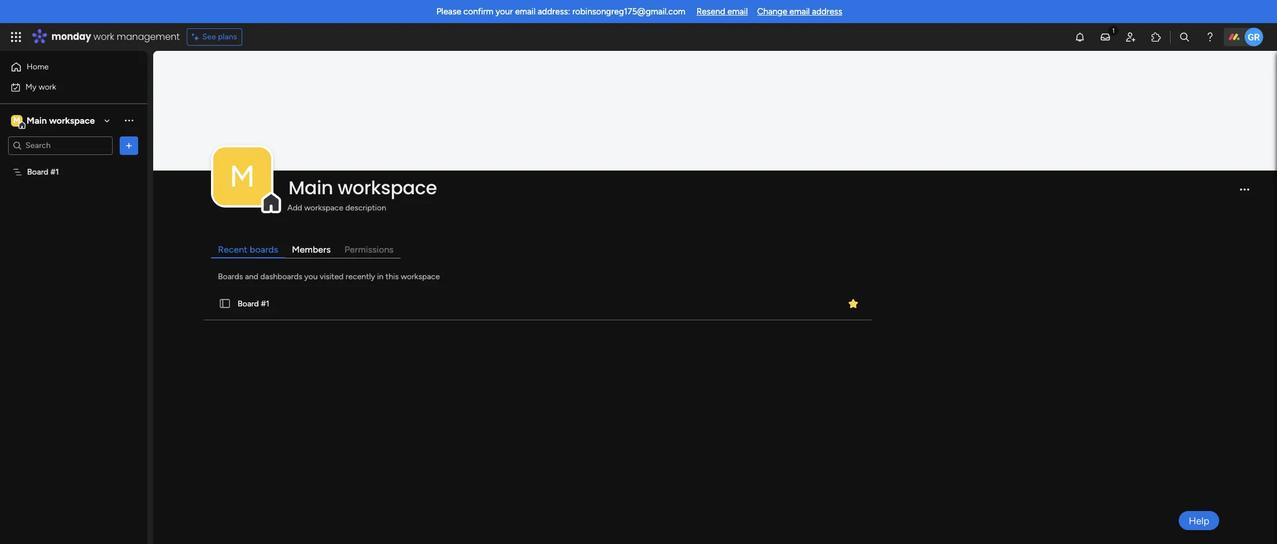 Task type: vqa. For each thing, say whether or not it's contained in the screenshot.
left email
yes



Task type: locate. For each thing, give the bounding box(es) containing it.
main inside "workspace selection" element
[[27, 115, 47, 126]]

address:
[[538, 6, 570, 17]]

0 horizontal spatial email
[[515, 6, 536, 17]]

resend email link
[[697, 6, 748, 17]]

0 vertical spatial board #1
[[27, 167, 59, 177]]

0 horizontal spatial work
[[39, 82, 56, 92]]

work inside button
[[39, 82, 56, 92]]

see
[[202, 32, 216, 42]]

0 vertical spatial main workspace
[[27, 115, 95, 126]]

1 vertical spatial main workspace
[[289, 175, 437, 201]]

m for workspace image
[[230, 158, 255, 194]]

0 vertical spatial main
[[27, 115, 47, 126]]

workspace right add at top left
[[304, 203, 343, 213]]

boards
[[218, 272, 243, 282]]

boards and dashboards you visited recently in this workspace
[[218, 272, 440, 282]]

you
[[304, 272, 318, 282]]

1 horizontal spatial m
[[230, 158, 255, 194]]

your
[[496, 6, 513, 17]]

0 vertical spatial board
[[27, 167, 48, 177]]

#1
[[50, 167, 59, 177], [261, 299, 269, 309]]

1 horizontal spatial board
[[238, 299, 259, 309]]

boards
[[250, 244, 278, 255]]

board #1
[[27, 167, 59, 177], [238, 299, 269, 309]]

0 horizontal spatial board #1
[[27, 167, 59, 177]]

1 image
[[1109, 24, 1119, 37]]

1 vertical spatial board
[[238, 299, 259, 309]]

m
[[13, 115, 20, 125], [230, 158, 255, 194]]

email for change email address
[[790, 6, 810, 17]]

1 vertical spatial #1
[[261, 299, 269, 309]]

main right workspace icon
[[27, 115, 47, 126]]

email right your
[[515, 6, 536, 17]]

email
[[515, 6, 536, 17], [728, 6, 748, 17], [790, 6, 810, 17]]

workspace selection element
[[11, 114, 97, 129]]

0 horizontal spatial board
[[27, 167, 48, 177]]

change email address
[[758, 6, 843, 17]]

invite members image
[[1126, 31, 1137, 43]]

inbox image
[[1100, 31, 1112, 43]]

home
[[27, 62, 49, 72]]

greg robinson image
[[1245, 28, 1264, 46]]

v2 ellipsis image
[[1241, 188, 1250, 198]]

Search in workspace field
[[24, 139, 97, 152]]

this
[[386, 272, 399, 282]]

my work button
[[7, 78, 124, 96]]

help image
[[1205, 31, 1216, 43]]

resend email
[[697, 6, 748, 17]]

main workspace up the description
[[289, 175, 437, 201]]

address
[[812, 6, 843, 17]]

workspace image
[[213, 148, 271, 205]]

dashboards
[[260, 272, 302, 282]]

work right monday in the left of the page
[[93, 30, 114, 43]]

0 vertical spatial work
[[93, 30, 114, 43]]

1 vertical spatial board #1
[[238, 299, 269, 309]]

permissions
[[345, 244, 394, 255]]

description
[[345, 203, 386, 213]]

#1 inside board #1 list box
[[50, 167, 59, 177]]

remove from favorites image
[[848, 298, 860, 309]]

workspace image
[[11, 114, 23, 127]]

0 vertical spatial m
[[13, 115, 20, 125]]

plans
[[218, 32, 237, 42]]

1 horizontal spatial work
[[93, 30, 114, 43]]

work right the my
[[39, 82, 56, 92]]

monday work management
[[51, 30, 180, 43]]

help button
[[1179, 511, 1220, 530]]

see plans
[[202, 32, 237, 42]]

resend
[[697, 6, 726, 17]]

option
[[0, 161, 147, 164]]

email right resend
[[728, 6, 748, 17]]

email right change
[[790, 6, 810, 17]]

board inside board #1 list box
[[27, 167, 48, 177]]

m inside workspace icon
[[13, 115, 20, 125]]

1 email from the left
[[515, 6, 536, 17]]

0 horizontal spatial #1
[[50, 167, 59, 177]]

main workspace
[[27, 115, 95, 126], [289, 175, 437, 201]]

m inside workspace image
[[230, 158, 255, 194]]

board #1 inside list box
[[27, 167, 59, 177]]

1 horizontal spatial #1
[[261, 299, 269, 309]]

1 vertical spatial m
[[230, 158, 255, 194]]

visited
[[320, 272, 344, 282]]

board right public board 'image'
[[238, 299, 259, 309]]

main
[[27, 115, 47, 126], [289, 175, 333, 201]]

board #1 down search in workspace "field"
[[27, 167, 59, 177]]

0 horizontal spatial m
[[13, 115, 20, 125]]

Main workspace field
[[286, 175, 1231, 201]]

home button
[[7, 58, 124, 76]]

main workspace up search in workspace "field"
[[27, 115, 95, 126]]

0 vertical spatial #1
[[50, 167, 59, 177]]

workspace right this
[[401, 272, 440, 282]]

workspace
[[49, 115, 95, 126], [338, 175, 437, 201], [304, 203, 343, 213], [401, 272, 440, 282]]

see plans button
[[187, 28, 242, 46]]

1 vertical spatial work
[[39, 82, 56, 92]]

0 horizontal spatial main
[[27, 115, 47, 126]]

#1 down search in workspace "field"
[[50, 167, 59, 177]]

workspace options image
[[123, 115, 135, 126]]

1 horizontal spatial main
[[289, 175, 333, 201]]

1 vertical spatial main
[[289, 175, 333, 201]]

change
[[758, 6, 788, 17]]

board down search in workspace "field"
[[27, 167, 48, 177]]

1 horizontal spatial main workspace
[[289, 175, 437, 201]]

0 horizontal spatial main workspace
[[27, 115, 95, 126]]

work
[[93, 30, 114, 43], [39, 82, 56, 92]]

board #1 down and
[[238, 299, 269, 309]]

add
[[287, 203, 302, 213]]

1 horizontal spatial email
[[728, 6, 748, 17]]

2 horizontal spatial email
[[790, 6, 810, 17]]

2 email from the left
[[728, 6, 748, 17]]

my
[[25, 82, 37, 92]]

confirm
[[464, 6, 494, 17]]

#1 down dashboards
[[261, 299, 269, 309]]

members
[[292, 244, 331, 255]]

3 email from the left
[[790, 6, 810, 17]]

main up add at top left
[[289, 175, 333, 201]]

board
[[27, 167, 48, 177], [238, 299, 259, 309]]

board #1 link
[[201, 287, 875, 320]]



Task type: describe. For each thing, give the bounding box(es) containing it.
my work
[[25, 82, 56, 92]]

workspace up the description
[[338, 175, 437, 201]]

change email address link
[[758, 6, 843, 17]]

main workspace inside "workspace selection" element
[[27, 115, 95, 126]]

management
[[117, 30, 180, 43]]

public board image
[[219, 297, 231, 310]]

help
[[1189, 515, 1210, 527]]

monday
[[51, 30, 91, 43]]

email for resend email
[[728, 6, 748, 17]]

please confirm your email address: robinsongreg175@gmail.com
[[437, 6, 686, 17]]

board inside board #1 link
[[238, 299, 259, 309]]

work for monday
[[93, 30, 114, 43]]

m button
[[213, 148, 271, 205]]

workspace up search in workspace "field"
[[49, 115, 95, 126]]

notifications image
[[1075, 31, 1086, 43]]

add workspace description
[[287, 203, 386, 213]]

and
[[245, 272, 258, 282]]

m for workspace icon
[[13, 115, 20, 125]]

robinsongreg175@gmail.com
[[573, 6, 686, 17]]

please
[[437, 6, 462, 17]]

work for my
[[39, 82, 56, 92]]

board #1 list box
[[0, 160, 147, 338]]

recent boards
[[218, 244, 278, 255]]

select product image
[[10, 31, 22, 43]]

in
[[377, 272, 384, 282]]

recently
[[346, 272, 375, 282]]

1 horizontal spatial board #1
[[238, 299, 269, 309]]

options image
[[123, 140, 135, 151]]

search everything image
[[1179, 31, 1191, 43]]

#1 inside board #1 link
[[261, 299, 269, 309]]

apps image
[[1151, 31, 1163, 43]]

recent
[[218, 244, 248, 255]]



